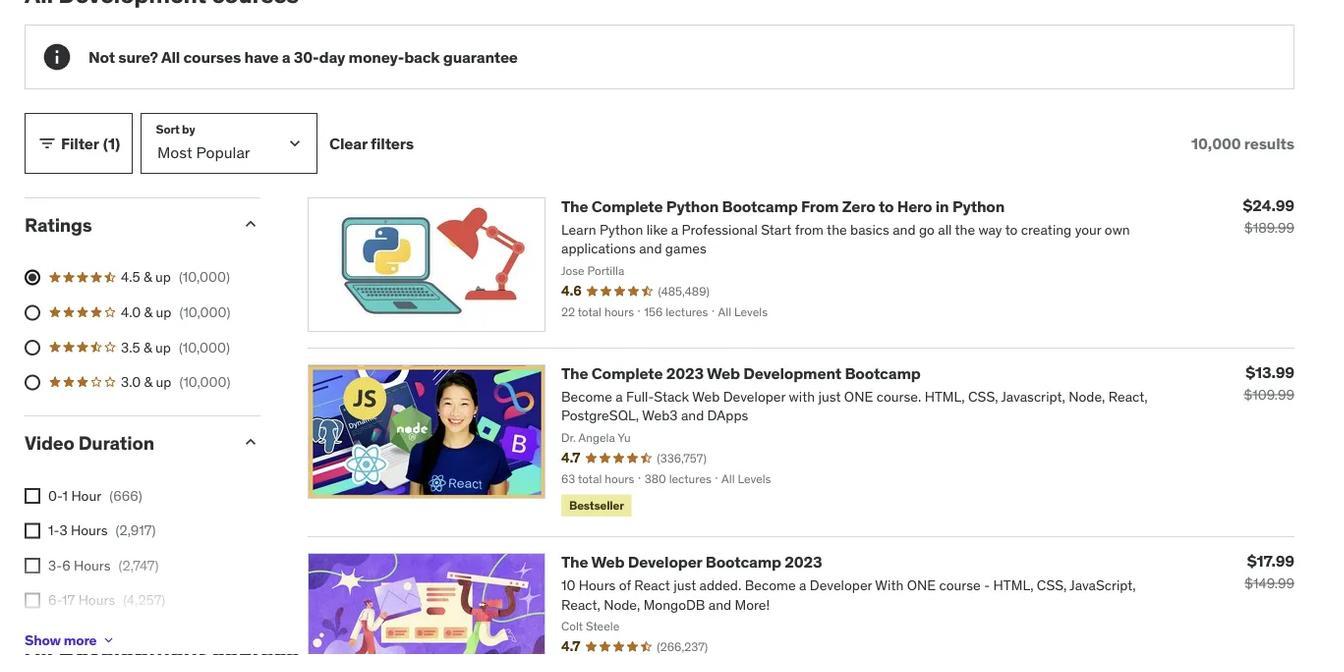 Task type: describe. For each thing, give the bounding box(es) containing it.
ratings button
[[25, 213, 225, 237]]

developer
[[628, 553, 702, 573]]

the for the web developer bootcamp 2023
[[561, 553, 588, 573]]

$13.99 $109.99
[[1244, 362, 1295, 404]]

not sure? all courses have a 30-day money-back guarantee
[[88, 46, 518, 67]]

small image for ratings
[[241, 214, 261, 234]]

& for 4.0
[[144, 304, 153, 321]]

4.0
[[121, 304, 141, 321]]

courses
[[183, 46, 241, 67]]

10,000
[[1192, 133, 1241, 153]]

(10,000) for 4.0 & up (10,000)
[[179, 304, 230, 321]]

sure?
[[118, 46, 158, 67]]

& for 3.0
[[144, 374, 153, 391]]

hours for 3-6 hours
[[74, 557, 111, 575]]

the complete python bootcamp from zero to hero in python link
[[561, 196, 1005, 217]]

(10,000) for 3.5 & up (10,000)
[[179, 339, 230, 356]]

xsmall image inside show more button
[[101, 633, 116, 649]]

6-17 hours (4,257)
[[48, 592, 166, 610]]

(2,747)
[[119, 557, 159, 575]]

3.5 & up (10,000)
[[121, 339, 230, 356]]

money-
[[349, 46, 404, 67]]

(10,000) for 4.5 & up (10,000)
[[179, 269, 230, 286]]

(1)
[[103, 133, 120, 153]]

clear filters button
[[329, 113, 414, 174]]

results
[[1244, 133, 1295, 153]]

6-
[[48, 592, 62, 610]]

the web developer bootcamp 2023
[[561, 553, 822, 573]]

(666)
[[109, 487, 142, 505]]

$149.99
[[1245, 575, 1295, 593]]

filter (1)
[[61, 133, 120, 153]]

3.0 & up (10,000)
[[121, 374, 230, 391]]

(4,257)
[[123, 592, 166, 610]]

hero
[[897, 196, 932, 217]]

up for 4.5 & up
[[155, 269, 171, 286]]

1 vertical spatial 2023
[[785, 553, 822, 573]]

$17.99 $149.99
[[1245, 551, 1295, 593]]

$189.99
[[1245, 219, 1295, 237]]

back
[[404, 46, 440, 67]]

small image for video duration
[[241, 433, 261, 452]]

the for the complete python bootcamp from zero to hero in python
[[561, 196, 588, 217]]

0 vertical spatial small image
[[37, 134, 57, 153]]

1 horizontal spatial web
[[707, 364, 740, 384]]

up for 4.0 & up
[[156, 304, 171, 321]]

1 python from the left
[[666, 196, 719, 217]]

the for the complete 2023 web development bootcamp
[[561, 364, 588, 384]]

30-
[[294, 46, 319, 67]]

3.5
[[121, 339, 140, 356]]

show more button
[[25, 621, 116, 656]]

complete for python
[[592, 196, 663, 217]]

$24.99 $189.99
[[1243, 195, 1295, 237]]

complete for 2023
[[592, 364, 663, 384]]

0 horizontal spatial 2023
[[666, 364, 704, 384]]



Task type: locate. For each thing, give the bounding box(es) containing it.
$13.99
[[1246, 362, 1295, 382]]

4 up from the top
[[156, 374, 171, 391]]

2 xsmall image from the top
[[25, 593, 40, 609]]

web
[[707, 364, 740, 384], [591, 553, 625, 573]]

0 vertical spatial web
[[707, 364, 740, 384]]

web left developer
[[591, 553, 625, 573]]

4 & from the top
[[144, 374, 153, 391]]

2 vertical spatial the
[[561, 553, 588, 573]]

bootcamp for 2023
[[706, 553, 782, 573]]

$24.99
[[1243, 195, 1295, 215]]

(10,000) for 3.0 & up (10,000)
[[179, 374, 230, 391]]

0 horizontal spatial web
[[591, 553, 625, 573]]

hours right '6'
[[74, 557, 111, 575]]

bootcamp right development
[[845, 364, 921, 384]]

clear
[[329, 133, 367, 153]]

& right 4.5
[[144, 269, 152, 286]]

up for 3.0 & up
[[156, 374, 171, 391]]

xsmall image left 3-
[[25, 558, 40, 574]]

2 up from the top
[[156, 304, 171, 321]]

xsmall image for 3-
[[25, 558, 40, 574]]

zero
[[842, 196, 875, 217]]

& for 4.5
[[144, 269, 152, 286]]

3.0
[[121, 374, 141, 391]]

4.5
[[121, 269, 140, 286]]

guarantee
[[443, 46, 518, 67]]

3 up from the top
[[155, 339, 171, 356]]

bootcamp right developer
[[706, 553, 782, 573]]

xsmall image for 1-
[[25, 523, 40, 539]]

clear filters
[[329, 133, 414, 153]]

1 the from the top
[[561, 196, 588, 217]]

3 the from the top
[[561, 553, 588, 573]]

day
[[319, 46, 345, 67]]

& right 4.0
[[144, 304, 153, 321]]

0 vertical spatial bootcamp
[[722, 196, 798, 217]]

xsmall image
[[25, 558, 40, 574], [25, 593, 40, 609]]

0 vertical spatial xsmall image
[[25, 488, 40, 504]]

video duration button
[[25, 432, 225, 455]]

1 up from the top
[[155, 269, 171, 286]]

complete
[[592, 196, 663, 217], [592, 364, 663, 384]]

a
[[282, 46, 291, 67]]

the complete 2023 web development bootcamp link
[[561, 364, 921, 384]]

0 horizontal spatial python
[[666, 196, 719, 217]]

up right 4.0
[[156, 304, 171, 321]]

4.0 & up (10,000)
[[121, 304, 230, 321]]

6
[[62, 557, 70, 575]]

2 vertical spatial small image
[[241, 433, 261, 452]]

show
[[25, 632, 61, 649]]

up right 3.5 in the left bottom of the page
[[155, 339, 171, 356]]

2 & from the top
[[144, 304, 153, 321]]

1 vertical spatial web
[[591, 553, 625, 573]]

xsmall image for 0-
[[25, 488, 40, 504]]

1 vertical spatial small image
[[241, 214, 261, 234]]

hours for 1-3 hours
[[71, 522, 108, 540]]

0-1 hour (666)
[[48, 487, 142, 505]]

2023
[[666, 364, 704, 384], [785, 553, 822, 573]]

hours
[[71, 522, 108, 540], [74, 557, 111, 575], [78, 592, 115, 610], [73, 627, 110, 645]]

up right 4.5
[[155, 269, 171, 286]]

1 vertical spatial complete
[[592, 364, 663, 384]]

0 vertical spatial xsmall image
[[25, 558, 40, 574]]

4.5 & up (10,000)
[[121, 269, 230, 286]]

2 python from the left
[[952, 196, 1005, 217]]

$109.99
[[1244, 386, 1295, 404]]

not
[[88, 46, 115, 67]]

1 horizontal spatial 2023
[[785, 553, 822, 573]]

small image
[[37, 134, 57, 153], [241, 214, 261, 234], [241, 433, 261, 452]]

2 the from the top
[[561, 364, 588, 384]]

1 horizontal spatial python
[[952, 196, 1005, 217]]

bootcamp for from
[[722, 196, 798, 217]]

0 vertical spatial 2023
[[666, 364, 704, 384]]

(10,000)
[[179, 269, 230, 286], [179, 304, 230, 321], [179, 339, 230, 356], [179, 374, 230, 391]]

10,000 results
[[1192, 133, 1295, 153]]

1
[[62, 487, 68, 505]]

bootcamp left from in the top right of the page
[[722, 196, 798, 217]]

& for 3.5
[[144, 339, 152, 356]]

(10,000) down 4.5 & up (10,000)
[[179, 304, 230, 321]]

xsmall image for 6-
[[25, 593, 40, 609]]

0-
[[48, 487, 62, 505]]

1 vertical spatial bootcamp
[[845, 364, 921, 384]]

(10,000) down 3.5 & up (10,000) on the bottom
[[179, 374, 230, 391]]

video
[[25, 432, 74, 455]]

up right "3.0"
[[156, 374, 171, 391]]

1 vertical spatial the
[[561, 364, 588, 384]]

xsmall image left 1-
[[25, 523, 40, 539]]

$17.99
[[1247, 551, 1295, 571]]

show more
[[25, 632, 97, 649]]

filter
[[61, 133, 99, 153]]

the complete python bootcamp from zero to hero in python
[[561, 196, 1005, 217]]

hours right 17+
[[73, 627, 110, 645]]

2 complete from the top
[[592, 364, 663, 384]]

up
[[155, 269, 171, 286], [156, 304, 171, 321], [155, 339, 171, 356], [156, 374, 171, 391]]

17+ hours
[[48, 627, 110, 645]]

hours for 6-17 hours
[[78, 592, 115, 610]]

1 & from the top
[[144, 269, 152, 286]]

2 vertical spatial bootcamp
[[706, 553, 782, 573]]

up for 3.5 & up
[[155, 339, 171, 356]]

1-
[[48, 522, 59, 540]]

to
[[879, 196, 894, 217]]

bootcamp
[[722, 196, 798, 217], [845, 364, 921, 384], [706, 553, 782, 573]]

more
[[64, 632, 97, 649]]

the complete 2023 web development bootcamp
[[561, 364, 921, 384]]

hours right 17
[[78, 592, 115, 610]]

3-6 hours (2,747)
[[48, 557, 159, 575]]

python
[[666, 196, 719, 217], [952, 196, 1005, 217]]

hour
[[71, 487, 101, 505]]

the
[[561, 196, 588, 217], [561, 364, 588, 384], [561, 553, 588, 573]]

xsmall image right more at bottom
[[101, 633, 116, 649]]

3-
[[48, 557, 62, 575]]

ratings
[[25, 213, 92, 237]]

filters
[[371, 133, 414, 153]]

3 & from the top
[[144, 339, 152, 356]]

xsmall image
[[25, 488, 40, 504], [25, 523, 40, 539], [101, 633, 116, 649]]

10,000 results status
[[1192, 133, 1295, 153]]

have
[[244, 46, 279, 67]]

&
[[144, 269, 152, 286], [144, 304, 153, 321], [144, 339, 152, 356], [144, 374, 153, 391]]

& right "3.0"
[[144, 374, 153, 391]]

development
[[743, 364, 842, 384]]

duration
[[78, 432, 154, 455]]

17
[[62, 592, 75, 610]]

xsmall image left 6- on the bottom left of the page
[[25, 593, 40, 609]]

hours right 3
[[71, 522, 108, 540]]

1 vertical spatial xsmall image
[[25, 523, 40, 539]]

3
[[59, 522, 67, 540]]

1 vertical spatial xsmall image
[[25, 593, 40, 609]]

17+
[[48, 627, 70, 645]]

0 vertical spatial complete
[[592, 196, 663, 217]]

2 vertical spatial xsmall image
[[101, 633, 116, 649]]

& right 3.5 in the left bottom of the page
[[144, 339, 152, 356]]

in
[[936, 196, 949, 217]]

1 xsmall image from the top
[[25, 558, 40, 574]]

(2,917)
[[116, 522, 156, 540]]

xsmall image left 0-
[[25, 488, 40, 504]]

video duration
[[25, 432, 154, 455]]

(10,000) down 4.0 & up (10,000)
[[179, 339, 230, 356]]

web left development
[[707, 364, 740, 384]]

the web developer bootcamp 2023 link
[[561, 553, 822, 573]]

1 complete from the top
[[592, 196, 663, 217]]

0 vertical spatial the
[[561, 196, 588, 217]]

(10,000) up 4.0 & up (10,000)
[[179, 269, 230, 286]]

1-3 hours (2,917)
[[48, 522, 156, 540]]

from
[[801, 196, 839, 217]]

all
[[161, 46, 180, 67]]



Task type: vqa. For each thing, say whether or not it's contained in the screenshot.
(2,747)
yes



